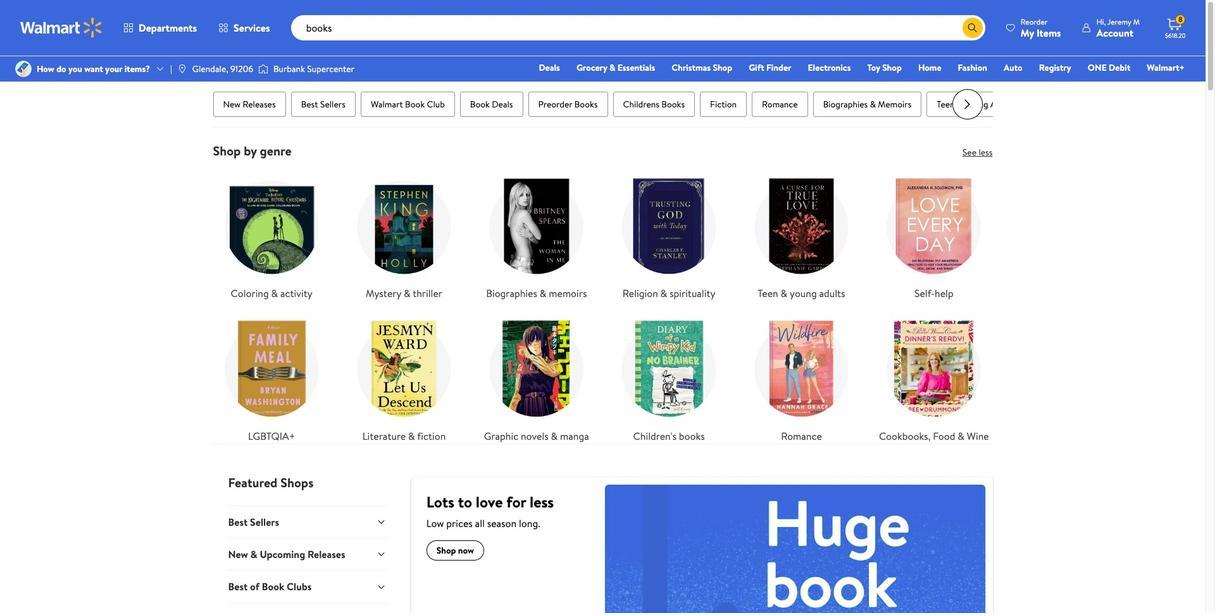 Task type: vqa. For each thing, say whether or not it's contained in the screenshot.
Perk at the right top of the page
no



Task type: locate. For each thing, give the bounding box(es) containing it.
0 horizontal spatial book
[[262, 581, 284, 595]]

1 books from the left
[[575, 98, 598, 111]]

biographies down electronics at the top right
[[823, 98, 868, 111]]

 image left how
[[15, 61, 32, 77]]

new for new & upcoming releases
[[228, 548, 248, 562]]

1 vertical spatial romance
[[781, 430, 822, 443]]

0 vertical spatial less
[[979, 146, 993, 159]]

food
[[933, 430, 955, 443]]

& left fiction
[[408, 430, 415, 443]]

preorder books link
[[528, 92, 608, 117]]

help
[[935, 287, 954, 301]]

& for literature & fiction
[[408, 430, 415, 443]]

best sellers down featured
[[228, 516, 279, 530]]

1 vertical spatial less
[[530, 492, 554, 513]]

items
[[1037, 26, 1061, 40]]

new & upcoming releases
[[228, 548, 345, 562]]

teen for teen & young adult
[[937, 98, 955, 111]]

1 horizontal spatial less
[[979, 146, 993, 159]]

christmas
[[672, 61, 711, 74]]

& for teen & young adult
[[957, 98, 963, 111]]

shop left by
[[213, 142, 241, 160]]

0 horizontal spatial deals
[[492, 98, 513, 111]]

0 vertical spatial new
[[223, 98, 241, 111]]

$618.20
[[1165, 31, 1186, 40]]

book right the 'of'
[[262, 581, 284, 595]]

new & upcoming releases button
[[228, 539, 386, 571]]

teen & young adult link
[[927, 92, 1022, 117]]

self-help
[[915, 287, 954, 301]]

teen left 'young'
[[937, 98, 955, 111]]

biographies & memoirs
[[486, 287, 587, 301]]

& left memoirs in the left of the page
[[540, 287, 547, 301]]

& left 'upcoming'
[[250, 548, 257, 562]]

graphic novels & manga link
[[478, 312, 595, 444]]

auto link
[[998, 61, 1028, 75]]

books right 'childrens'
[[662, 98, 685, 111]]

lgbtqia+ link
[[213, 312, 330, 444]]

0 horizontal spatial releases
[[243, 98, 276, 111]]

1 horizontal spatial deals
[[539, 61, 560, 74]]

shop
[[713, 61, 732, 74], [882, 61, 902, 74], [213, 142, 241, 160], [437, 545, 456, 557]]

gift finder
[[749, 61, 792, 74]]

how
[[37, 63, 54, 75]]

1 vertical spatial teen
[[758, 287, 778, 301]]

1 vertical spatial sellers
[[250, 516, 279, 530]]

& inside 'link'
[[271, 287, 278, 301]]

& left wine at the right bottom
[[958, 430, 965, 443]]

1 vertical spatial biographies
[[486, 287, 537, 301]]

1 horizontal spatial releases
[[308, 548, 345, 562]]

memoirs
[[878, 98, 912, 111]]

genre
[[260, 142, 292, 160]]

2 vertical spatial best
[[228, 581, 248, 595]]

low
[[426, 517, 444, 531]]

Search search field
[[291, 15, 985, 41]]

8 $618.20
[[1165, 14, 1186, 40]]

lgbtqia+
[[248, 430, 295, 443]]

literature
[[363, 430, 406, 443]]

deals
[[539, 61, 560, 74], [492, 98, 513, 111]]

walmart book club
[[371, 98, 445, 111]]

childrens
[[623, 98, 660, 111]]

hi, jeremy m account
[[1097, 16, 1140, 40]]

featured shops
[[228, 475, 314, 492]]

& for coloring & activity
[[271, 287, 278, 301]]

preorder
[[538, 98, 572, 111]]

religion & spirituality
[[623, 287, 716, 301]]

services
[[234, 21, 270, 35]]

0 horizontal spatial sellers
[[250, 516, 279, 530]]

sellers up 'upcoming'
[[250, 516, 279, 530]]

1 horizontal spatial biographies
[[823, 98, 868, 111]]

releases
[[243, 98, 276, 111], [308, 548, 345, 562]]

toy
[[867, 61, 880, 74]]

0 vertical spatial deals
[[539, 61, 560, 74]]

shop right christmas
[[713, 61, 732, 74]]

& left young
[[781, 287, 788, 301]]

book right club
[[470, 98, 490, 111]]

& left 'young'
[[957, 98, 963, 111]]

new inside dropdown button
[[228, 548, 248, 562]]

sellers
[[320, 98, 346, 111], [250, 516, 279, 530]]

0 horizontal spatial best sellers
[[228, 516, 279, 530]]

shop left now
[[437, 545, 456, 557]]

deals up preorder
[[539, 61, 560, 74]]

shop now link
[[426, 541, 484, 561]]

account
[[1097, 26, 1134, 40]]

& left memoirs
[[870, 98, 876, 111]]

list
[[205, 159, 1000, 444]]

book left club
[[405, 98, 425, 111]]

best of book clubs
[[228, 581, 312, 595]]

coloring & activity link
[[213, 169, 330, 301]]

grocery & essentials link
[[571, 61, 661, 75]]

1 horizontal spatial  image
[[258, 63, 268, 75]]

glendale, 91206
[[192, 63, 253, 75]]

burbank
[[273, 63, 305, 75]]

new down "glendale, 91206"
[[223, 98, 241, 111]]

& left thriller
[[404, 287, 411, 301]]

walmart+ link
[[1141, 61, 1191, 75]]

electronics
[[808, 61, 851, 74]]

gift
[[749, 61, 764, 74]]

best
[[301, 98, 318, 111], [228, 516, 248, 530], [228, 581, 248, 595]]

& for new & upcoming releases
[[250, 548, 257, 562]]

teen
[[937, 98, 955, 111], [758, 287, 778, 301]]

 image
[[15, 61, 32, 77], [258, 63, 268, 75]]

do
[[56, 63, 66, 75]]

toy shop
[[867, 61, 902, 74]]

biographies for biographies & memoirs
[[823, 98, 868, 111]]

0 vertical spatial best
[[301, 98, 318, 111]]

1 vertical spatial releases
[[308, 548, 345, 562]]

1 vertical spatial best
[[228, 516, 248, 530]]

shop now
[[437, 545, 474, 557]]

best inside dropdown button
[[228, 581, 248, 595]]

1 vertical spatial best sellers
[[228, 516, 279, 530]]

0 vertical spatial releases
[[243, 98, 276, 111]]

romance link
[[752, 92, 808, 117], [743, 312, 860, 444]]

home link
[[913, 61, 947, 75]]

1 vertical spatial deals
[[492, 98, 513, 111]]

teen left young
[[758, 287, 778, 301]]

book inside "link"
[[470, 98, 490, 111]]

best sellers down "supercenter"
[[301, 98, 346, 111]]

mystery
[[366, 287, 401, 301]]

books inside "link"
[[662, 98, 685, 111]]

0 horizontal spatial less
[[530, 492, 554, 513]]

fiction
[[417, 430, 446, 443]]

0 horizontal spatial books
[[575, 98, 598, 111]]

self-help link
[[875, 169, 993, 301]]

activity
[[280, 287, 313, 301]]

& right the novels
[[551, 430, 558, 443]]

0 vertical spatial teen
[[937, 98, 955, 111]]

christmas shop link
[[666, 61, 738, 75]]

prices
[[446, 517, 473, 531]]

new left 'upcoming'
[[228, 548, 248, 562]]

sellers down "supercenter"
[[320, 98, 346, 111]]

books for preorder books
[[575, 98, 598, 111]]

reorder
[[1021, 16, 1048, 27]]

0 horizontal spatial biographies
[[486, 287, 537, 301]]

books for childrens books
[[662, 98, 685, 111]]

& right religion
[[661, 287, 667, 301]]

less right see
[[979, 146, 993, 159]]

& for biographies & memoirs
[[870, 98, 876, 111]]

1 horizontal spatial books
[[662, 98, 685, 111]]

new releases link
[[213, 92, 286, 117]]

best inside dropdown button
[[228, 516, 248, 530]]

children's books link
[[610, 312, 728, 444]]

best down burbank supercenter
[[301, 98, 318, 111]]

books
[[575, 98, 598, 111], [662, 98, 685, 111]]

electronics link
[[802, 61, 857, 75]]

teen for teen & young adults
[[758, 287, 778, 301]]

young
[[965, 98, 989, 111]]

christmas shop
[[672, 61, 732, 74]]

releases down the 91206
[[243, 98, 276, 111]]

2 horizontal spatial book
[[470, 98, 490, 111]]

book inside dropdown button
[[262, 581, 284, 595]]

teen & young adult
[[937, 98, 1011, 111]]

& left activity
[[271, 287, 278, 301]]

wine
[[967, 430, 989, 443]]

0 vertical spatial biographies
[[823, 98, 868, 111]]

long.
[[519, 517, 540, 531]]

gift finder link
[[743, 61, 797, 75]]

best left the 'of'
[[228, 581, 248, 595]]

club
[[427, 98, 445, 111]]

see less button
[[963, 146, 993, 159]]

0 vertical spatial sellers
[[320, 98, 346, 111]]

1 vertical spatial new
[[228, 548, 248, 562]]

deals left preorder
[[492, 98, 513, 111]]

biographies left memoirs in the left of the page
[[486, 287, 537, 301]]

& inside dropdown button
[[250, 548, 257, 562]]

adults
[[819, 287, 845, 301]]

& for grocery & essentials
[[610, 61, 616, 74]]

preorder books
[[538, 98, 598, 111]]

less up long.
[[530, 492, 554, 513]]

 image right the 91206
[[258, 63, 268, 75]]

2 books from the left
[[662, 98, 685, 111]]

1 horizontal spatial best sellers
[[301, 98, 346, 111]]

0 vertical spatial best sellers
[[301, 98, 346, 111]]

walmart book club link
[[361, 92, 455, 117]]

next slide for navpills list image
[[952, 89, 983, 120]]

1 horizontal spatial teen
[[937, 98, 955, 111]]

how do you want your items?
[[37, 63, 150, 75]]

books inside "link"
[[575, 98, 598, 111]]

& right grocery
[[610, 61, 616, 74]]

 image
[[177, 64, 187, 74]]

new
[[223, 98, 241, 111], [228, 548, 248, 562]]

books right preorder
[[575, 98, 598, 111]]

best down featured
[[228, 516, 248, 530]]

0 horizontal spatial teen
[[758, 287, 778, 301]]

0 horizontal spatial  image
[[15, 61, 32, 77]]

m
[[1133, 16, 1140, 27]]

releases up best of book clubs dropdown button
[[308, 548, 345, 562]]



Task type: describe. For each thing, give the bounding box(es) containing it.
self-
[[915, 287, 935, 301]]

best sellers button
[[228, 506, 386, 539]]

childrens books link
[[613, 92, 695, 117]]

cookbooks,
[[879, 430, 931, 443]]

cookbooks, food & wine
[[879, 430, 989, 443]]

one debit
[[1088, 61, 1131, 74]]

want
[[84, 63, 103, 75]]

debit
[[1109, 61, 1131, 74]]

books
[[679, 430, 705, 443]]

biographies & memoirs link
[[813, 92, 922, 117]]

0 vertical spatial romance
[[762, 98, 798, 111]]

biographies & memoirs link
[[478, 169, 595, 301]]

0 vertical spatial romance link
[[752, 92, 808, 117]]

clubs
[[287, 581, 312, 595]]

sellers inside dropdown button
[[250, 516, 279, 530]]

new releases
[[223, 98, 276, 111]]

religion
[[623, 287, 658, 301]]

memoirs
[[549, 287, 587, 301]]

Walmart Site-Wide search field
[[291, 15, 985, 41]]

glendale,
[[192, 63, 228, 75]]

teen & young adults
[[758, 287, 845, 301]]

deals inside "link"
[[492, 98, 513, 111]]

graphic
[[484, 430, 518, 443]]

& for religion & spirituality
[[661, 287, 667, 301]]

items?
[[124, 63, 150, 75]]

fashion
[[958, 61, 987, 74]]

best of book clubs button
[[228, 571, 386, 604]]

graphic novels & manga
[[484, 430, 589, 443]]

adult
[[991, 98, 1011, 111]]

& for teen & young adults
[[781, 287, 788, 301]]

1 vertical spatial romance link
[[743, 312, 860, 444]]

 image for how do you want your items?
[[15, 61, 32, 77]]

religion & spirituality link
[[610, 169, 728, 301]]

novels
[[521, 430, 549, 443]]

spirituality
[[670, 287, 716, 301]]

hi,
[[1097, 16, 1106, 27]]

to
[[458, 492, 472, 513]]

& inside "link"
[[958, 430, 965, 443]]

8
[[1179, 14, 1183, 25]]

of
[[250, 581, 260, 595]]

search icon image
[[968, 23, 978, 33]]

best sellers link
[[291, 92, 356, 117]]

book deals
[[470, 98, 513, 111]]

& for biographies & memoirs
[[540, 287, 547, 301]]

walmart
[[371, 98, 403, 111]]

coloring & activity
[[231, 287, 313, 301]]

your
[[105, 63, 122, 75]]

releases inside dropdown button
[[308, 548, 345, 562]]

for
[[506, 492, 526, 513]]

one debit link
[[1082, 61, 1136, 75]]

season
[[487, 517, 517, 531]]

mystery & thriller
[[366, 287, 442, 301]]

& for mystery & thriller
[[404, 287, 411, 301]]

biographies for biographies & memoirs
[[486, 287, 537, 301]]

reorder my items
[[1021, 16, 1061, 40]]

|
[[170, 63, 172, 75]]

departments button
[[113, 13, 208, 43]]

one
[[1088, 61, 1107, 74]]

young
[[790, 287, 817, 301]]

literature & fiction link
[[345, 312, 463, 444]]

fashion link
[[952, 61, 993, 75]]

best sellers inside dropdown button
[[228, 516, 279, 530]]

literature & fiction
[[363, 430, 446, 443]]

lots to love for less low prices all season long.
[[426, 492, 554, 531]]

shop by genre
[[213, 142, 292, 160]]

deals link
[[533, 61, 566, 75]]

children's books
[[633, 430, 705, 443]]

registry link
[[1033, 61, 1077, 75]]

walmart+
[[1147, 61, 1185, 74]]

burbank supercenter
[[273, 63, 354, 75]]

less inside 'lots to love for less low prices all season long.'
[[530, 492, 554, 513]]

best for best of book clubs dropdown button
[[228, 581, 248, 595]]

by
[[244, 142, 257, 160]]

best for best sellers dropdown button
[[228, 516, 248, 530]]

 image for burbank supercenter
[[258, 63, 268, 75]]

coloring
[[231, 287, 269, 301]]

see
[[963, 146, 977, 159]]

my
[[1021, 26, 1034, 40]]

shop right "toy"
[[882, 61, 902, 74]]

childrens books
[[623, 98, 685, 111]]

list containing coloring & activity
[[205, 159, 1000, 444]]

all
[[475, 517, 485, 531]]

1 horizontal spatial sellers
[[320, 98, 346, 111]]

home
[[918, 61, 942, 74]]

fiction
[[710, 98, 737, 111]]

thriller
[[413, 287, 442, 301]]

walmart image
[[20, 18, 103, 38]]

new for new releases
[[223, 98, 241, 111]]

1 horizontal spatial book
[[405, 98, 425, 111]]

91206
[[230, 63, 253, 75]]

fiction link
[[700, 92, 747, 117]]

services button
[[208, 13, 281, 43]]

auto
[[1004, 61, 1023, 74]]

mystery & thriller link
[[345, 169, 463, 301]]

love
[[476, 492, 503, 513]]

book deals link
[[460, 92, 523, 117]]

you
[[68, 63, 82, 75]]



